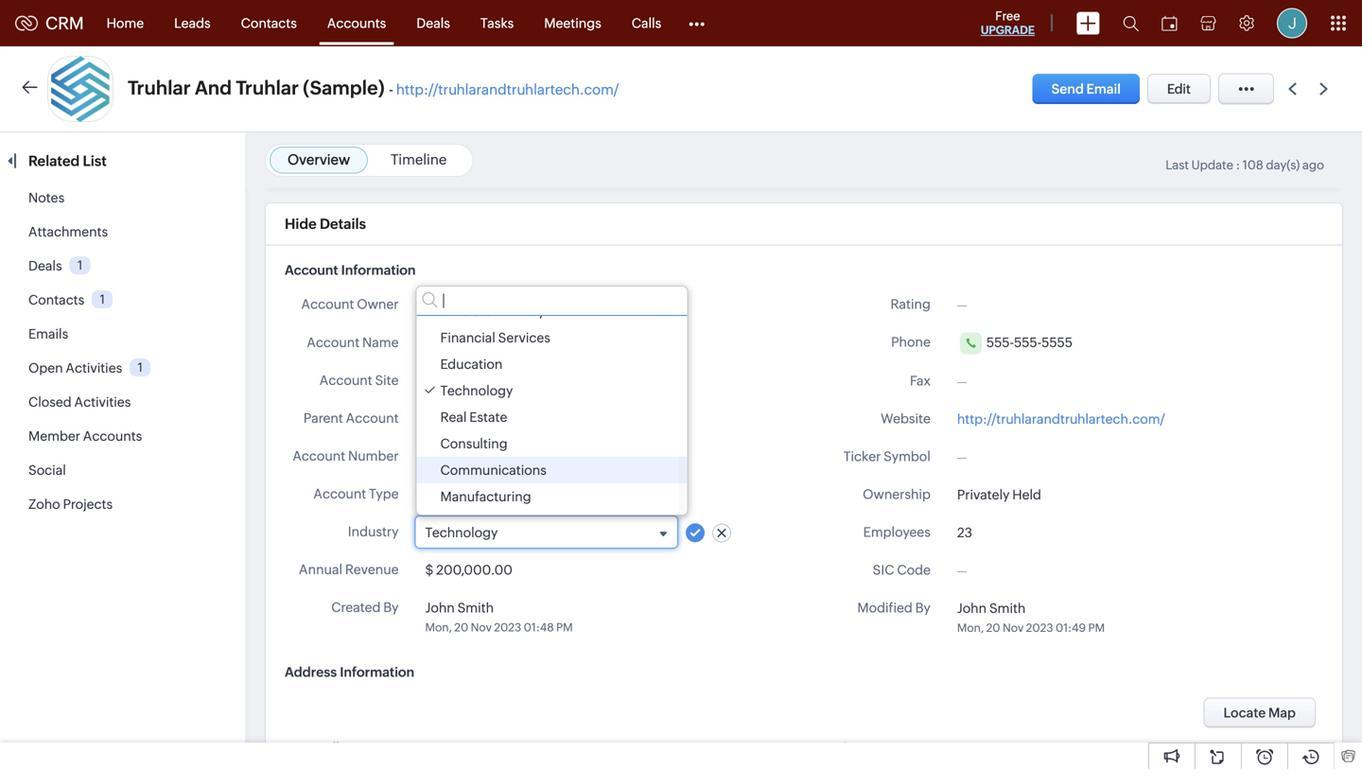Task type: describe. For each thing, give the bounding box(es) containing it.
0 horizontal spatial industry
[[348, 524, 399, 539]]

wireless industry
[[440, 304, 545, 319]]

emails link
[[28, 326, 68, 342]]

modified
[[858, 600, 913, 615]]

education
[[440, 357, 503, 372]]

by for modified by
[[915, 600, 931, 615]]

tasks link
[[465, 0, 529, 46]]

nov for modified by
[[1003, 622, 1024, 634]]

free
[[996, 9, 1020, 23]]

1 for contacts
[[100, 292, 105, 306]]

send
[[1052, 81, 1084, 97]]

account for account owner
[[301, 297, 354, 312]]

send email
[[1052, 81, 1121, 97]]

shipping
[[835, 740, 891, 755]]

real
[[440, 410, 467, 425]]

address
[[285, 665, 337, 680]]

1 vertical spatial accounts
[[83, 429, 142, 444]]

john smith
[[425, 298, 494, 313]]

account information
[[285, 263, 416, 278]]

5555
[[1042, 335, 1073, 350]]

update
[[1192, 158, 1234, 172]]

0 horizontal spatial http://truhlarandtruhlartech.com/ link
[[396, 81, 619, 98]]

estate
[[470, 410, 507, 425]]

edit button
[[1148, 74, 1211, 104]]

truhlar and truhlar (sample)
[[425, 335, 599, 350]]

activities for open activities
[[66, 360, 122, 376]]

account for account information
[[285, 263, 338, 278]]

and for truhlar and truhlar (sample)
[[471, 335, 496, 350]]

overview link
[[288, 151, 350, 168]]

type
[[369, 486, 399, 501]]

day(s)
[[1266, 158, 1300, 172]]

mon, for modified by
[[957, 622, 984, 634]]

open activities
[[28, 360, 122, 376]]

sic code
[[873, 562, 931, 578]]

pm for supplier
[[556, 621, 573, 634]]

meetings link
[[529, 0, 617, 46]]

account name
[[307, 335, 399, 350]]

real estate
[[440, 410, 507, 425]]

:
[[1236, 158, 1240, 172]]

zoho
[[28, 497, 60, 512]]

rating
[[891, 297, 931, 312]]

parent account
[[304, 410, 399, 426]]

street for shipping street
[[894, 740, 931, 755]]

nov for created by
[[471, 621, 492, 634]]

activities for closed activities
[[74, 395, 131, 410]]

account for account number
[[293, 448, 346, 463]]

1 for open activities
[[138, 360, 143, 375]]

attachments
[[28, 224, 108, 239]]

revenue
[[345, 562, 399, 577]]

upgrade
[[981, 24, 1035, 36]]

0 horizontal spatial deals link
[[28, 258, 62, 273]]

truhlar and truhlar (sample) - http://truhlarandtruhlartech.com/
[[128, 77, 619, 99]]

information for account information
[[341, 263, 416, 278]]

related
[[28, 153, 80, 169]]

0
[[425, 449, 434, 464]]

ago
[[1303, 158, 1325, 172]]

Technology field
[[416, 516, 678, 548]]

free upgrade
[[981, 9, 1035, 36]]

crm
[[45, 13, 84, 33]]

account number
[[293, 448, 399, 463]]

annual
[[299, 562, 342, 577]]

send email button
[[1033, 74, 1140, 104]]

last update : 108 day(s) ago
[[1166, 158, 1325, 172]]

hide details
[[285, 216, 366, 232]]

held
[[1013, 487, 1042, 502]]

john for john smith mon, 20 nov 2023 01:49 pm
[[957, 601, 987, 616]]

open activities link
[[28, 360, 122, 376]]

Other Modules field
[[677, 8, 717, 38]]

truhlar down leads link
[[128, 77, 191, 99]]

search element
[[1112, 0, 1151, 46]]

-
[[389, 81, 393, 98]]

phone
[[891, 334, 931, 350]]

member accounts link
[[28, 429, 142, 444]]

23
[[957, 525, 973, 540]]

projects
[[63, 497, 113, 512]]

information for address information
[[340, 665, 414, 680]]

2 555- from the left
[[1014, 335, 1042, 350]]

member
[[28, 429, 80, 444]]

consulting
[[440, 436, 508, 451]]

account for account name
[[307, 335, 360, 350]]

created by
[[331, 600, 399, 615]]

accounts link
[[312, 0, 401, 46]]

financial services
[[440, 330, 551, 345]]

tree containing wireless industry
[[417, 298, 687, 515]]

open
[[28, 360, 63, 376]]

555-555-5555
[[987, 335, 1073, 350]]

john for john smith
[[425, 298, 455, 313]]

home
[[107, 16, 144, 31]]

services
[[498, 330, 551, 345]]

0 vertical spatial contacts
[[241, 16, 297, 31]]

site
[[375, 373, 399, 388]]

1 vertical spatial contacts
[[28, 292, 84, 307]]

manufacturing
[[440, 489, 531, 504]]

communications
[[440, 463, 547, 478]]

create menu element
[[1065, 0, 1112, 46]]

calls
[[632, 16, 662, 31]]

john for john smith mon, 20 nov 2023 01:48 pm
[[425, 600, 455, 615]]

truhlar up the education
[[425, 335, 468, 350]]

1 vertical spatial deals
[[28, 258, 62, 273]]

last
[[1166, 158, 1189, 172]]

(sample) for truhlar and truhlar (sample)
[[545, 335, 599, 350]]

next record image
[[1320, 83, 1332, 95]]

5
[[425, 741, 433, 756]]

code
[[897, 562, 931, 578]]

1 horizontal spatial industry
[[494, 304, 545, 319]]

list
[[83, 153, 107, 169]]

fax
[[910, 373, 931, 388]]

notes
[[28, 190, 65, 205]]

website
[[881, 411, 931, 426]]

john smith mon, 20 nov 2023 01:49 pm
[[957, 601, 1105, 634]]

hide
[[285, 216, 317, 232]]

ave
[[482, 741, 505, 756]]

pm for privately held
[[1089, 622, 1105, 634]]

annual revenue
[[299, 562, 399, 577]]



Task type: locate. For each thing, give the bounding box(es) containing it.
2023 inside john smith mon, 20 nov 2023 01:49 pm
[[1026, 622, 1054, 634]]

1 horizontal spatial deals link
[[401, 0, 465, 46]]

smith inside john smith mon, 20 nov 2023 01:49 pm
[[990, 601, 1026, 616]]

related list
[[28, 153, 110, 169]]

boston
[[436, 741, 479, 756]]

contacts link right leads at the left
[[226, 0, 312, 46]]

1 vertical spatial deals link
[[28, 258, 62, 273]]

home link
[[91, 0, 159, 46]]

modified by
[[858, 600, 931, 615]]

accounts down closed activities
[[83, 429, 142, 444]]

1 vertical spatial http://truhlarandtruhlartech.com/ link
[[957, 412, 1165, 427]]

deals left tasks link at the top of page
[[417, 16, 450, 31]]

overview
[[288, 151, 350, 168]]

mon, inside the john smith mon, 20 nov 2023 01:48 pm
[[425, 621, 452, 634]]

1 vertical spatial (sample)
[[545, 335, 599, 350]]

1 vertical spatial industry
[[348, 524, 399, 539]]

20 inside the john smith mon, 20 nov 2023 01:48 pm
[[454, 621, 469, 634]]

closed
[[28, 395, 72, 410]]

200,000.00
[[436, 562, 513, 577]]

emails
[[28, 326, 68, 342]]

0 vertical spatial deals link
[[401, 0, 465, 46]]

1 street from the left
[[362, 740, 399, 755]]

owner
[[357, 297, 399, 312]]

information down the created by
[[340, 665, 414, 680]]

address information
[[285, 665, 414, 680]]

1 vertical spatial technology
[[425, 525, 498, 540]]

technology inside field
[[425, 525, 498, 540]]

20 left 01:49
[[986, 622, 1001, 634]]

calls link
[[617, 0, 677, 46]]

by right modified on the bottom of the page
[[915, 600, 931, 615]]

None button
[[1204, 698, 1316, 728]]

1 horizontal spatial deals
[[417, 16, 450, 31]]

deals link down attachments link
[[28, 258, 62, 273]]

http://truhlarandtruhlartech.com/ link down tasks
[[396, 81, 619, 98]]

profile element
[[1266, 0, 1319, 46]]

account up parent account
[[320, 373, 372, 388]]

account
[[285, 263, 338, 278], [301, 297, 354, 312], [307, 335, 360, 350], [320, 373, 372, 388], [346, 410, 399, 426], [293, 448, 346, 463], [314, 486, 366, 501]]

1 555- from the left
[[987, 335, 1014, 350]]

email
[[1087, 81, 1121, 97]]

closed activities link
[[28, 395, 131, 410]]

attachments link
[[28, 224, 108, 239]]

1 horizontal spatial http://truhlarandtruhlartech.com/ link
[[957, 412, 1165, 427]]

5 boston ave #88
[[425, 741, 531, 756]]

street
[[362, 740, 399, 755], [894, 740, 931, 755]]

#88
[[508, 741, 531, 756]]

supplier
[[425, 487, 477, 502]]

smith for john smith mon, 20 nov 2023 01:49 pm
[[990, 601, 1026, 616]]

contacts link
[[226, 0, 312, 46], [28, 292, 84, 307]]

nov inside john smith mon, 20 nov 2023 01:49 pm
[[1003, 622, 1024, 634]]

mon, for created by
[[425, 621, 452, 634]]

and for truhlar and truhlar (sample) - http://truhlarandtruhlartech.com/
[[195, 77, 232, 99]]

name
[[362, 335, 399, 350]]

0 horizontal spatial street
[[362, 740, 399, 755]]

http://truhlarandtruhlartech.com/ down 5555
[[957, 412, 1165, 427]]

1 horizontal spatial http://truhlarandtruhlartech.com/
[[957, 412, 1165, 427]]

contacts up emails
[[28, 292, 84, 307]]

0 vertical spatial activities
[[66, 360, 122, 376]]

pm
[[556, 621, 573, 634], [1089, 622, 1105, 634]]

and up the education
[[471, 335, 496, 350]]

street for billing street
[[362, 740, 399, 755]]

1 right open activities
[[138, 360, 143, 375]]

01:48
[[524, 621, 554, 634]]

activities up 'member accounts' link
[[74, 395, 131, 410]]

None search field
[[417, 287, 687, 316]]

1 vertical spatial information
[[340, 665, 414, 680]]

20 down $  200,000.00
[[454, 621, 469, 634]]

account down account owner
[[307, 335, 360, 350]]

0 vertical spatial and
[[195, 77, 232, 99]]

truhlar up overview on the top left of page
[[236, 77, 299, 99]]

0 horizontal spatial 2023
[[494, 621, 521, 634]]

activities up closed activities
[[66, 360, 122, 376]]

http://truhlarandtruhlartech.com/ inside truhlar and truhlar (sample) - http://truhlarandtruhlartech.com/
[[396, 81, 619, 98]]

0 vertical spatial contacts link
[[226, 0, 312, 46]]

2023 for created by
[[494, 621, 521, 634]]

and
[[195, 77, 232, 99], [471, 335, 496, 350]]

nov left 01:48 at the left
[[471, 621, 492, 634]]

1 for deals
[[78, 258, 83, 272]]

108
[[1243, 158, 1264, 172]]

20 inside john smith mon, 20 nov 2023 01:49 pm
[[986, 622, 1001, 634]]

0 vertical spatial (sample)
[[303, 77, 385, 99]]

accounts
[[327, 16, 386, 31], [83, 429, 142, 444]]

account up number
[[346, 410, 399, 426]]

member accounts
[[28, 429, 142, 444]]

logo image
[[15, 16, 38, 31]]

0 horizontal spatial http://truhlarandtruhlartech.com/
[[396, 81, 619, 98]]

1 horizontal spatial contacts
[[241, 16, 297, 31]]

account type
[[314, 486, 399, 501]]

crm link
[[15, 13, 84, 33]]

1 horizontal spatial pm
[[1089, 622, 1105, 634]]

2023 left 01:49
[[1026, 622, 1054, 634]]

by for created by
[[383, 600, 399, 615]]

account down account number
[[314, 486, 366, 501]]

0 vertical spatial information
[[341, 263, 416, 278]]

http://truhlarandtruhlartech.com/
[[396, 81, 619, 98], [957, 412, 1165, 427]]

0 horizontal spatial nov
[[471, 621, 492, 634]]

0 horizontal spatial 1
[[78, 258, 83, 272]]

meetings
[[544, 16, 601, 31]]

1 horizontal spatial and
[[471, 335, 496, 350]]

1 vertical spatial activities
[[74, 395, 131, 410]]

1 horizontal spatial mon,
[[957, 622, 984, 634]]

sic
[[873, 562, 895, 578]]

profile image
[[1277, 8, 1308, 38]]

contacts
[[241, 16, 297, 31], [28, 292, 84, 307]]

1 horizontal spatial 20
[[986, 622, 1001, 634]]

john up financial
[[425, 298, 455, 313]]

smith
[[458, 298, 494, 313], [458, 600, 494, 615], [990, 601, 1026, 616]]

1 horizontal spatial nov
[[1003, 622, 1024, 634]]

john smith mon, 20 nov 2023 01:48 pm
[[425, 600, 573, 634]]

ticker
[[844, 449, 881, 464]]

0 vertical spatial accounts
[[327, 16, 386, 31]]

2023 left 01:48 at the left
[[494, 621, 521, 634]]

0 horizontal spatial and
[[195, 77, 232, 99]]

0 horizontal spatial accounts
[[83, 429, 142, 444]]

0 vertical spatial technology
[[440, 383, 513, 398]]

0 vertical spatial industry
[[494, 304, 545, 319]]

ticker symbol
[[844, 449, 931, 464]]

0 vertical spatial http://truhlarandtruhlartech.com/ link
[[396, 81, 619, 98]]

0 horizontal spatial contacts link
[[28, 292, 84, 307]]

john inside the john smith mon, 20 nov 2023 01:48 pm
[[425, 600, 455, 615]]

activities
[[66, 360, 122, 376], [74, 395, 131, 410]]

tasks
[[481, 16, 514, 31]]

pm right 01:49
[[1089, 622, 1105, 634]]

$
[[425, 562, 434, 577]]

1 vertical spatial 1
[[100, 292, 105, 306]]

account down hide
[[285, 263, 338, 278]]

account for account site
[[320, 373, 372, 388]]

pm right 01:48 at the left
[[556, 621, 573, 634]]

smith for john smith
[[458, 298, 494, 313]]

truhlar down wireless industry
[[499, 335, 542, 350]]

2 horizontal spatial 1
[[138, 360, 143, 375]]

accounts up truhlar and truhlar (sample) - http://truhlarandtruhlartech.com/
[[327, 16, 386, 31]]

shipping street
[[835, 740, 931, 755]]

john down 23
[[957, 601, 987, 616]]

1 horizontal spatial accounts
[[327, 16, 386, 31]]

leads
[[174, 16, 211, 31]]

smith inside the john smith mon, 20 nov 2023 01:48 pm
[[458, 600, 494, 615]]

pm inside the john smith mon, 20 nov 2023 01:48 pm
[[556, 621, 573, 634]]

technology
[[440, 383, 513, 398], [425, 525, 498, 540]]

0 horizontal spatial pm
[[556, 621, 573, 634]]

1 horizontal spatial contacts link
[[226, 0, 312, 46]]

information up owner
[[341, 263, 416, 278]]

technology up real estate
[[440, 383, 513, 398]]

account for account type
[[314, 486, 366, 501]]

zoho projects link
[[28, 497, 113, 512]]

2023 for modified by
[[1026, 622, 1054, 634]]

0 horizontal spatial by
[[383, 600, 399, 615]]

parent
[[304, 410, 343, 426]]

2 street from the left
[[894, 740, 931, 755]]

0 horizontal spatial (sample)
[[303, 77, 385, 99]]

details
[[320, 216, 366, 232]]

0 vertical spatial deals
[[417, 16, 450, 31]]

(sample) down wireless industry
[[545, 335, 599, 350]]

0 horizontal spatial 20
[[454, 621, 469, 634]]

deals down attachments link
[[28, 258, 62, 273]]

social link
[[28, 463, 66, 478]]

by right created in the left bottom of the page
[[383, 600, 399, 615]]

20
[[454, 621, 469, 634], [986, 622, 1001, 634]]

mon, inside john smith mon, 20 nov 2023 01:49 pm
[[957, 622, 984, 634]]

social
[[28, 463, 66, 478]]

1 horizontal spatial (sample)
[[545, 335, 599, 350]]

http://truhlarandtruhlartech.com/ down tasks
[[396, 81, 619, 98]]

0 horizontal spatial contacts
[[28, 292, 84, 307]]

1 horizontal spatial street
[[894, 740, 931, 755]]

account site
[[320, 373, 399, 388]]

1 horizontal spatial 2023
[[1026, 622, 1054, 634]]

1 up open activities link
[[100, 292, 105, 306]]

technology up $  200,000.00
[[425, 525, 498, 540]]

(sample)
[[303, 77, 385, 99], [545, 335, 599, 350]]

0 vertical spatial 1
[[78, 258, 83, 272]]

industry up 'services'
[[494, 304, 545, 319]]

previous record image
[[1289, 83, 1297, 95]]

edit
[[1167, 81, 1191, 97]]

financial
[[440, 330, 496, 345]]

20 for modified by
[[986, 622, 1001, 634]]

street right shipping
[[894, 740, 931, 755]]

search image
[[1123, 15, 1139, 31]]

1 vertical spatial and
[[471, 335, 496, 350]]

account down "parent"
[[293, 448, 346, 463]]

(sample) for truhlar and truhlar (sample) - http://truhlarandtruhlartech.com/
[[303, 77, 385, 99]]

john down $
[[425, 600, 455, 615]]

01:49
[[1056, 622, 1086, 634]]

pm inside john smith mon, 20 nov 2023 01:49 pm
[[1089, 622, 1105, 634]]

timeline link
[[391, 151, 447, 168]]

hide details link
[[285, 216, 366, 232]]

street right billing
[[362, 740, 399, 755]]

contacts right leads link
[[241, 16, 297, 31]]

0 horizontal spatial deals
[[28, 258, 62, 273]]

2023 inside the john smith mon, 20 nov 2023 01:48 pm
[[494, 621, 521, 634]]

20 for created by
[[454, 621, 469, 634]]

0 horizontal spatial mon,
[[425, 621, 452, 634]]

information
[[341, 263, 416, 278], [340, 665, 414, 680]]

mon,
[[425, 621, 452, 634], [957, 622, 984, 634]]

employees
[[864, 525, 931, 540]]

wireless
[[440, 304, 492, 319]]

calendar image
[[1162, 16, 1178, 31]]

1 vertical spatial http://truhlarandtruhlartech.com/
[[957, 412, 1165, 427]]

and down leads link
[[195, 77, 232, 99]]

timeline
[[391, 151, 447, 168]]

contacts link up emails
[[28, 292, 84, 307]]

closed activities
[[28, 395, 131, 410]]

by
[[383, 600, 399, 615], [915, 600, 931, 615]]

account down "account information"
[[301, 297, 354, 312]]

create menu image
[[1077, 12, 1100, 35]]

nov left 01:49
[[1003, 622, 1024, 634]]

http://truhlarandtruhlartech.com/ link down 5555
[[957, 412, 1165, 427]]

industry up revenue
[[348, 524, 399, 539]]

deals
[[417, 16, 450, 31], [28, 258, 62, 273]]

smith for john smith mon, 20 nov 2023 01:48 pm
[[458, 600, 494, 615]]

1 horizontal spatial by
[[915, 600, 931, 615]]

deals link left tasks
[[401, 0, 465, 46]]

nov inside the john smith mon, 20 nov 2023 01:48 pm
[[471, 621, 492, 634]]

1 down attachments link
[[78, 258, 83, 272]]

2 vertical spatial 1
[[138, 360, 143, 375]]

john inside john smith mon, 20 nov 2023 01:49 pm
[[957, 601, 987, 616]]

http://truhlarandtruhlartech.com/ link
[[396, 81, 619, 98], [957, 412, 1165, 427]]

1 vertical spatial contacts link
[[28, 292, 84, 307]]

tree
[[417, 298, 687, 515]]

billing
[[321, 740, 359, 755]]

0 vertical spatial http://truhlarandtruhlartech.com/
[[396, 81, 619, 98]]

privately held
[[957, 487, 1042, 502]]

(sample) left -
[[303, 77, 385, 99]]

1 horizontal spatial 1
[[100, 292, 105, 306]]

symbol
[[884, 449, 931, 464]]

555-
[[987, 335, 1014, 350], [1014, 335, 1042, 350]]



Task type: vqa. For each thing, say whether or not it's contained in the screenshot.
bottom http://truhlarandtruhlartech.com/ link
yes



